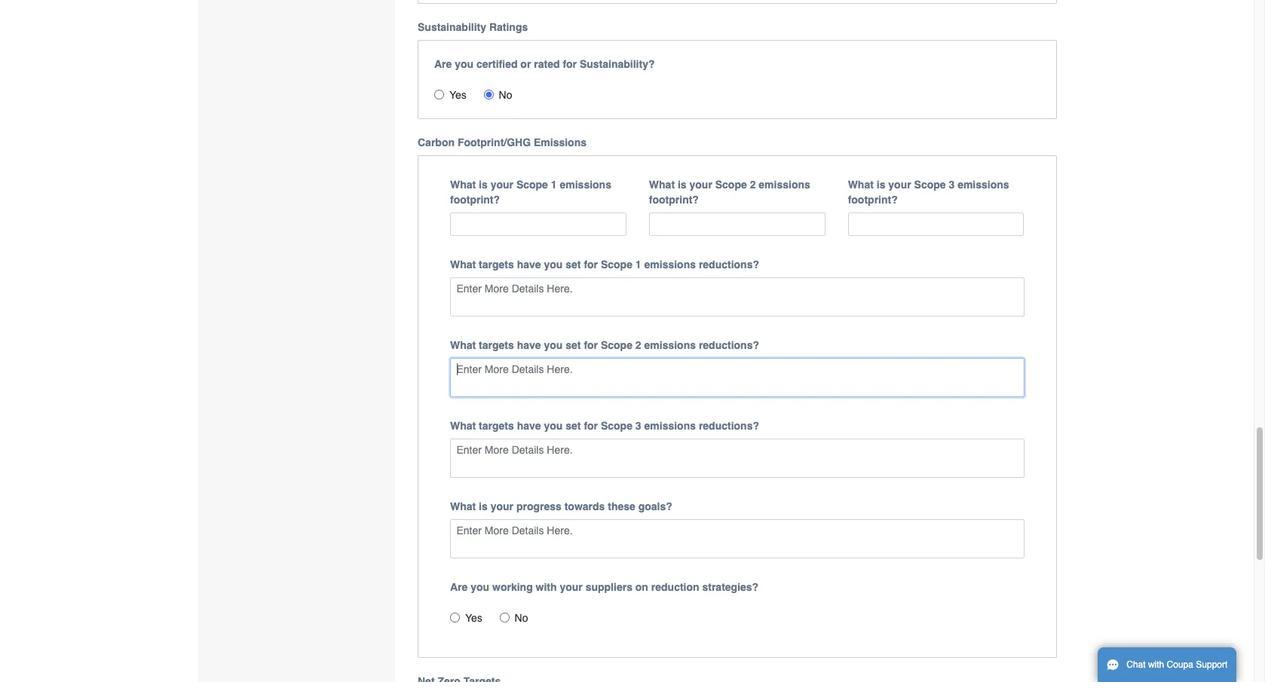 Task type: describe. For each thing, give the bounding box(es) containing it.
what is your scope 1 emissions footprint?
[[450, 179, 611, 206]]

what for what is your scope 2 emissions footprint?
[[649, 179, 675, 191]]

emissions up what targets have you set for scope 3 emissions reductions? text field
[[644, 420, 696, 432]]

2 inside what is your scope 2 emissions footprint?
[[750, 179, 756, 191]]

your for what is your progress towards these goals?
[[491, 500, 514, 513]]

your for what is your scope 1 emissions footprint?
[[491, 179, 514, 191]]

what targets have you set for scope 2 emissions reductions?
[[450, 339, 759, 351]]

what targets have you set for scope 1 emissions reductions?
[[450, 258, 759, 271]]

targets for what targets have you set for scope 3 emissions reductions?
[[479, 420, 514, 432]]

have for what targets have you set for scope 3 emissions reductions?
[[517, 420, 541, 432]]

chat with coupa support button
[[1098, 648, 1237, 682]]

your for what is your scope 2 emissions footprint?
[[690, 179, 712, 191]]

set for 1
[[566, 258, 581, 271]]

for for 2
[[584, 339, 598, 351]]

emissions
[[534, 137, 587, 149]]

are you working with your suppliers on reduction strategies?
[[450, 581, 759, 593]]

0 horizontal spatial 3
[[636, 420, 641, 432]]

sustainability?
[[580, 58, 655, 70]]

what for what is your scope 1 emissions footprint?
[[450, 179, 476, 191]]

what for what is your progress towards these goals?
[[450, 500, 476, 513]]

scope inside what is your scope 1 emissions footprint?
[[516, 179, 548, 191]]

What is your Scope 2 emissions footprint? text field
[[649, 213, 825, 236]]

scope inside what is your scope 2 emissions footprint?
[[715, 179, 747, 191]]

What is your progress towards these goals? text field
[[450, 519, 1024, 559]]

targets for what targets have you set for scope 1 emissions reductions?
[[479, 258, 514, 271]]

for for 3
[[584, 420, 598, 432]]

chat
[[1127, 660, 1146, 670]]

these
[[608, 500, 636, 513]]

on
[[635, 581, 648, 593]]

chat with coupa support
[[1127, 660, 1228, 670]]

your for what is your scope 3 emissions footprint?
[[888, 179, 911, 191]]

goals?
[[638, 500, 672, 513]]

reductions? for what targets have you set for scope 3 emissions reductions?
[[699, 420, 759, 432]]

with inside button
[[1148, 660, 1164, 670]]

are you certified or rated for sustainability?
[[434, 58, 655, 70]]

carbon
[[418, 137, 455, 149]]

no for working
[[515, 612, 528, 624]]

what for what targets have you set for scope 2 emissions reductions?
[[450, 339, 476, 351]]

are for are you working with your suppliers on reduction strategies?
[[450, 581, 468, 593]]

emissions inside what is your scope 3 emissions footprint?
[[958, 179, 1009, 191]]

you for what targets have you set for scope 3 emissions reductions?
[[544, 420, 563, 432]]

what for what targets have you set for scope 1 emissions reductions?
[[450, 258, 476, 271]]

no for certified
[[499, 89, 512, 101]]

is for what is your scope 1 emissions footprint?
[[479, 179, 488, 191]]

sustainability
[[418, 21, 486, 33]]

targets for what targets have you set for scope 2 emissions reductions?
[[479, 339, 514, 351]]

scope inside what is your scope 3 emissions footprint?
[[914, 179, 946, 191]]

what is your progress towards these goals?
[[450, 500, 672, 513]]



Task type: vqa. For each thing, say whether or not it's contained in the screenshot.
text field
no



Task type: locate. For each thing, give the bounding box(es) containing it.
1 set from the top
[[566, 258, 581, 271]]

no down 'working'
[[515, 612, 528, 624]]

What targets have you set for Scope 1 emissions reductions? text field
[[450, 277, 1024, 317]]

1 vertical spatial 1
[[636, 258, 641, 271]]

no down certified
[[499, 89, 512, 101]]

what
[[450, 179, 476, 191], [649, 179, 675, 191], [848, 179, 874, 191], [450, 258, 476, 271], [450, 339, 476, 351], [450, 420, 476, 432], [450, 500, 476, 513]]

0 vertical spatial 3
[[949, 179, 955, 191]]

set for 2
[[566, 339, 581, 351]]

footprint? inside what is your scope 1 emissions footprint?
[[450, 194, 500, 206]]

with right chat
[[1148, 660, 1164, 670]]

strategies?
[[702, 581, 759, 593]]

you for what targets have you set for scope 2 emissions reductions?
[[544, 339, 563, 351]]

reductions? up what targets have you set for scope 2 emissions reductions? text box
[[699, 339, 759, 351]]

what inside what is your scope 3 emissions footprint?
[[848, 179, 874, 191]]

1 horizontal spatial footprint?
[[649, 194, 699, 206]]

1 horizontal spatial with
[[1148, 660, 1164, 670]]

your inside what is your scope 1 emissions footprint?
[[491, 179, 514, 191]]

support
[[1196, 660, 1228, 670]]

reductions? for what targets have you set for scope 2 emissions reductions?
[[699, 339, 759, 351]]

1 vertical spatial set
[[566, 339, 581, 351]]

0 horizontal spatial 2
[[636, 339, 641, 351]]

2
[[750, 179, 756, 191], [636, 339, 641, 351]]

0 vertical spatial no
[[499, 89, 512, 101]]

2 vertical spatial set
[[566, 420, 581, 432]]

What is your Scope 3 emissions footprint? text field
[[848, 213, 1024, 236]]

0 vertical spatial with
[[536, 581, 557, 593]]

reduction
[[651, 581, 699, 593]]

or
[[521, 58, 531, 70]]

2 targets from the top
[[479, 339, 514, 351]]

is up "what is your scope 3 emissions footprint?" text field
[[877, 179, 886, 191]]

is for what is your scope 3 emissions footprint?
[[877, 179, 886, 191]]

2 vertical spatial have
[[517, 420, 541, 432]]

scope
[[516, 179, 548, 191], [715, 179, 747, 191], [914, 179, 946, 191], [601, 258, 633, 271], [601, 339, 633, 351], [601, 420, 633, 432]]

emissions up what targets have you set for scope 1 emissions reductions? text box
[[644, 258, 696, 271]]

with
[[536, 581, 557, 593], [1148, 660, 1164, 670]]

footprint? inside what is your scope 3 emissions footprint?
[[848, 194, 898, 206]]

your down the carbon footprint/ghg emissions
[[491, 179, 514, 191]]

0 horizontal spatial no
[[499, 89, 512, 101]]

your left suppliers
[[560, 581, 583, 593]]

what targets have you set for scope 3 emissions reductions?
[[450, 420, 759, 432]]

emissions up what targets have you set for scope 2 emissions reductions? text box
[[644, 339, 696, 351]]

1 horizontal spatial 1
[[636, 258, 641, 271]]

footprint? up what is your scope 2 emissions footprint? text field
[[649, 194, 699, 206]]

2 reductions? from the top
[[699, 339, 759, 351]]

2 vertical spatial targets
[[479, 420, 514, 432]]

footprint? up "what is your scope 3 emissions footprint?" text field
[[848, 194, 898, 206]]

what for what targets have you set for scope 3 emissions reductions?
[[450, 420, 476, 432]]

is
[[479, 179, 488, 191], [678, 179, 687, 191], [877, 179, 886, 191], [479, 500, 488, 513]]

What targets have you set for Scope 2 emissions reductions? text field
[[450, 358, 1024, 397]]

you
[[455, 58, 474, 70], [544, 258, 563, 271], [544, 339, 563, 351], [544, 420, 563, 432], [471, 581, 489, 593]]

footprint? for what is your scope 3 emissions footprint?
[[848, 194, 898, 206]]

1 vertical spatial targets
[[479, 339, 514, 351]]

have for what targets have you set for scope 1 emissions reductions?
[[517, 258, 541, 271]]

1 inside what is your scope 1 emissions footprint?
[[551, 179, 557, 191]]

with right 'working'
[[536, 581, 557, 593]]

certified
[[477, 58, 518, 70]]

yes for working
[[465, 612, 482, 624]]

what inside what is your scope 2 emissions footprint?
[[649, 179, 675, 191]]

is for what is your scope 2 emissions footprint?
[[678, 179, 687, 191]]

for for 1
[[584, 258, 598, 271]]

have
[[517, 258, 541, 271], [517, 339, 541, 351], [517, 420, 541, 432]]

is down footprint/ghg
[[479, 179, 488, 191]]

0 horizontal spatial footprint?
[[450, 194, 500, 206]]

1 horizontal spatial no
[[515, 612, 528, 624]]

1 vertical spatial with
[[1148, 660, 1164, 670]]

1 vertical spatial are
[[450, 581, 468, 593]]

1 vertical spatial no
[[515, 612, 528, 624]]

set for 3
[[566, 420, 581, 432]]

0 vertical spatial 1
[[551, 179, 557, 191]]

None radio
[[434, 90, 444, 100], [484, 90, 494, 100], [434, 90, 444, 100], [484, 90, 494, 100]]

is inside what is your scope 3 emissions footprint?
[[877, 179, 886, 191]]

yes
[[449, 89, 467, 101], [465, 612, 482, 624]]

1 vertical spatial yes
[[465, 612, 482, 624]]

emissions up "what is your scope 3 emissions footprint?" text field
[[958, 179, 1009, 191]]

set
[[566, 258, 581, 271], [566, 339, 581, 351], [566, 420, 581, 432]]

sustainability ratings
[[418, 21, 528, 33]]

you for what targets have you set for scope 1 emissions reductions?
[[544, 258, 563, 271]]

are for are you certified or rated for sustainability?
[[434, 58, 452, 70]]

0 horizontal spatial 1
[[551, 179, 557, 191]]

your up "what is your scope 3 emissions footprint?" text field
[[888, 179, 911, 191]]

ratings
[[489, 21, 528, 33]]

footprint?
[[450, 194, 500, 206], [649, 194, 699, 206], [848, 194, 898, 206]]

1 vertical spatial have
[[517, 339, 541, 351]]

for
[[563, 58, 577, 70], [584, 258, 598, 271], [584, 339, 598, 351], [584, 420, 598, 432]]

emissions down emissions
[[560, 179, 611, 191]]

0 vertical spatial set
[[566, 258, 581, 271]]

3 footprint? from the left
[[848, 194, 898, 206]]

coupa
[[1167, 660, 1194, 670]]

suppliers
[[586, 581, 633, 593]]

are down sustainability
[[434, 58, 452, 70]]

working
[[492, 581, 533, 593]]

3
[[949, 179, 955, 191], [636, 420, 641, 432]]

carbon footprint/ghg emissions
[[418, 137, 587, 149]]

0 horizontal spatial with
[[536, 581, 557, 593]]

your inside what is your scope 3 emissions footprint?
[[888, 179, 911, 191]]

emissions inside what is your scope 1 emissions footprint?
[[560, 179, 611, 191]]

what is your scope 2 emissions footprint?
[[649, 179, 810, 206]]

emissions inside what is your scope 2 emissions footprint?
[[759, 179, 810, 191]]

0 vertical spatial yes
[[449, 89, 467, 101]]

3 reductions? from the top
[[699, 420, 759, 432]]

0 vertical spatial are
[[434, 58, 452, 70]]

are left 'working'
[[450, 581, 468, 593]]

your up what is your scope 2 emissions footprint? text field
[[690, 179, 712, 191]]

footprint? down footprint/ghg
[[450, 194, 500, 206]]

1
[[551, 179, 557, 191], [636, 258, 641, 271]]

2 horizontal spatial footprint?
[[848, 194, 898, 206]]

1 vertical spatial 2
[[636, 339, 641, 351]]

is for what is your progress towards these goals?
[[479, 500, 488, 513]]

reductions?
[[699, 258, 759, 271], [699, 339, 759, 351], [699, 420, 759, 432]]

2 footprint? from the left
[[649, 194, 699, 206]]

footprint? for what is your scope 2 emissions footprint?
[[649, 194, 699, 206]]

what for what is your scope 3 emissions footprint?
[[848, 179, 874, 191]]

your inside what is your scope 2 emissions footprint?
[[690, 179, 712, 191]]

your
[[491, 179, 514, 191], [690, 179, 712, 191], [888, 179, 911, 191], [491, 500, 514, 513], [560, 581, 583, 593]]

emissions
[[560, 179, 611, 191], [759, 179, 810, 191], [958, 179, 1009, 191], [644, 258, 696, 271], [644, 339, 696, 351], [644, 420, 696, 432]]

1 targets from the top
[[479, 258, 514, 271]]

yes for certified
[[449, 89, 467, 101]]

reductions? for what targets have you set for scope 1 emissions reductions?
[[699, 258, 759, 271]]

1 vertical spatial 3
[[636, 420, 641, 432]]

0 vertical spatial reductions?
[[699, 258, 759, 271]]

1 horizontal spatial 2
[[750, 179, 756, 191]]

reductions? up what targets have you set for scope 1 emissions reductions? text box
[[699, 258, 759, 271]]

rated
[[534, 58, 560, 70]]

is inside what is your scope 1 emissions footprint?
[[479, 179, 488, 191]]

None radio
[[450, 613, 460, 623], [500, 613, 509, 623], [450, 613, 460, 623], [500, 613, 509, 623]]

1 have from the top
[[517, 258, 541, 271]]

3 inside what is your scope 3 emissions footprint?
[[949, 179, 955, 191]]

what is your scope 3 emissions footprint?
[[848, 179, 1009, 206]]

1 reductions? from the top
[[699, 258, 759, 271]]

reductions? up what targets have you set for scope 3 emissions reductions? text field
[[699, 420, 759, 432]]

1 horizontal spatial 3
[[949, 179, 955, 191]]

3 have from the top
[[517, 420, 541, 432]]

3 targets from the top
[[479, 420, 514, 432]]

towards
[[565, 500, 605, 513]]

2 vertical spatial reductions?
[[699, 420, 759, 432]]

1 vertical spatial reductions?
[[699, 339, 759, 351]]

progress
[[516, 500, 562, 513]]

footprint? for what is your scope 1 emissions footprint?
[[450, 194, 500, 206]]

is left the progress
[[479, 500, 488, 513]]

What targets have you set for Scope 3 emissions reductions? text field
[[450, 439, 1024, 478]]

0 vertical spatial 2
[[750, 179, 756, 191]]

are
[[434, 58, 452, 70], [450, 581, 468, 593]]

targets
[[479, 258, 514, 271], [479, 339, 514, 351], [479, 420, 514, 432]]

your left the progress
[[491, 500, 514, 513]]

0 vertical spatial targets
[[479, 258, 514, 271]]

0 vertical spatial have
[[517, 258, 541, 271]]

no
[[499, 89, 512, 101], [515, 612, 528, 624]]

footprint/ghg
[[458, 137, 531, 149]]

have for what targets have you set for scope 2 emissions reductions?
[[517, 339, 541, 351]]

what inside what is your scope 1 emissions footprint?
[[450, 179, 476, 191]]

is inside what is your scope 2 emissions footprint?
[[678, 179, 687, 191]]

3 set from the top
[[566, 420, 581, 432]]

What is your Scope 1 emissions footprint? text field
[[450, 213, 626, 236]]

emissions up what is your scope 2 emissions footprint? text field
[[759, 179, 810, 191]]

footprint? inside what is your scope 2 emissions footprint?
[[649, 194, 699, 206]]

1 footprint? from the left
[[450, 194, 500, 206]]

2 set from the top
[[566, 339, 581, 351]]

2 have from the top
[[517, 339, 541, 351]]

is up what is your scope 2 emissions footprint? text field
[[678, 179, 687, 191]]



